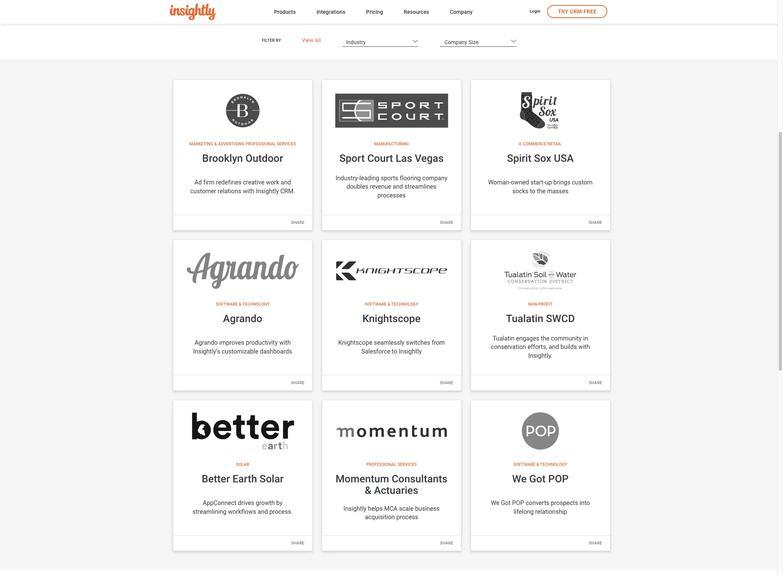 Task type: locate. For each thing, give the bounding box(es) containing it.
&
[[214, 142, 217, 147], [239, 302, 242, 307], [388, 302, 391, 307], [537, 463, 540, 468], [365, 485, 372, 497]]

the
[[537, 188, 546, 195], [541, 335, 550, 343]]

0 horizontal spatial insightly
[[256, 188, 279, 195]]

1 vertical spatial got
[[501, 500, 511, 507]]

seamlessly
[[374, 340, 405, 347]]

insightly helps mca scale business acquisition process share
[[344, 506, 454, 546]]

the inside woman-owned start-up brings custom socks to the masses share
[[537, 188, 546, 195]]

processes
[[378, 192, 406, 199]]

0 vertical spatial knightscope
[[363, 313, 421, 325]]

0 vertical spatial professional
[[246, 142, 276, 147]]

agrando up improves
[[223, 313, 263, 325]]

the inside tualatin engages the community in conservation efforts, and builds with insightly. share
[[541, 335, 550, 343]]

brooklyn
[[202, 153, 243, 165]]

got up converts on the right bottom of page
[[530, 474, 546, 486]]

advertising
[[218, 142, 245, 147]]

and left builds
[[549, 344, 560, 351]]

share inside 'agrando improves productivity with insightly's customizable dashboards share'
[[291, 381, 305, 386]]

efforts,
[[528, 344, 548, 351]]

drives
[[238, 500, 255, 507]]

agrando for agrando
[[223, 313, 263, 325]]

solar up growth
[[260, 474, 284, 486]]

with down 'in'
[[579, 344, 591, 351]]

0 vertical spatial the
[[537, 188, 546, 195]]

1 horizontal spatial software & technology
[[365, 302, 419, 307]]

to down seamlessly
[[392, 348, 398, 355]]

technology for we got pop
[[541, 463, 568, 468]]

1 vertical spatial we
[[491, 500, 500, 507]]

software for knightscope
[[365, 302, 387, 307]]

the up efforts,
[[541, 335, 550, 343]]

technology
[[243, 302, 270, 307], [392, 302, 419, 307], [541, 463, 568, 468]]

we got pop image
[[484, 412, 597, 451]]

& for brooklyn outdoor
[[214, 142, 217, 147]]

knightscope for knightscope seamlessly switches from salesforce to insightly
[[339, 340, 373, 347]]

got for we got pop converts prospects into lifelong relationship share
[[501, 500, 511, 507]]

0 vertical spatial we
[[513, 474, 527, 486]]

2 horizontal spatial software
[[514, 463, 536, 468]]

got inside we got pop converts prospects into lifelong relationship share
[[501, 500, 511, 507]]

agrando inside 'agrando improves productivity with insightly's customizable dashboards share'
[[195, 340, 218, 347]]

knightscope up the salesforce on the left
[[339, 340, 373, 347]]

pricing
[[366, 9, 383, 15]]

scale
[[400, 506, 414, 513]]

1 vertical spatial knightscope
[[339, 340, 373, 347]]

got left converts on the right bottom of page
[[501, 500, 511, 507]]

pop up prospects
[[549, 474, 569, 486]]

0 horizontal spatial software & technology
[[216, 302, 270, 307]]

pop up lifelong
[[513, 500, 525, 507]]

and
[[281, 179, 291, 186], [393, 183, 403, 191], [549, 344, 560, 351], [258, 509, 268, 516]]

tualatin
[[506, 313, 544, 325], [493, 335, 515, 343]]

revenue
[[370, 183, 392, 191]]

1 horizontal spatial solar
[[260, 474, 284, 486]]

1 vertical spatial insightly
[[399, 348, 422, 355]]

insightly's
[[193, 348, 220, 355]]

productivity
[[246, 340, 278, 347]]

insightly
[[256, 188, 279, 195], [399, 348, 422, 355], [344, 506, 367, 513]]

lifelong
[[514, 509, 534, 516]]

agrando up insightly's
[[195, 340, 218, 347]]

0 vertical spatial got
[[530, 474, 546, 486]]

with
[[243, 188, 255, 195], [280, 340, 291, 347], [579, 344, 591, 351]]

products
[[274, 9, 296, 15]]

0 horizontal spatial got
[[501, 500, 511, 507]]

improves
[[219, 340, 245, 347]]

0 vertical spatial solar
[[236, 463, 250, 468]]

knightscope for knightscope
[[363, 313, 421, 325]]

& right marketing
[[214, 142, 217, 147]]

professional up 'momentum consultants & actuaries'
[[367, 463, 397, 468]]

1 horizontal spatial pop
[[549, 474, 569, 486]]

tualatin down non- on the bottom right of the page
[[506, 313, 544, 325]]

crm.
[[281, 188, 295, 195]]

with up the dashboards
[[280, 340, 291, 347]]

court
[[368, 153, 393, 165]]

0 horizontal spatial agrando
[[195, 340, 218, 347]]

and up crm.
[[281, 179, 291, 186]]

technology up we got pop
[[541, 463, 568, 468]]

0 horizontal spatial we
[[491, 500, 500, 507]]

1 horizontal spatial got
[[530, 474, 546, 486]]

2 horizontal spatial software & technology
[[514, 463, 568, 468]]

engages
[[517, 335, 540, 343]]

to
[[530, 188, 536, 195], [392, 348, 398, 355]]

services up outdoor at the left
[[277, 142, 296, 147]]

0 horizontal spatial to
[[392, 348, 398, 355]]

customizable
[[222, 348, 259, 355]]

software & technology up we got pop
[[514, 463, 568, 468]]

technology down 'knightscope' image
[[392, 302, 419, 307]]

1 vertical spatial solar
[[260, 474, 284, 486]]

1 vertical spatial pop
[[513, 500, 525, 507]]

with inside 'agrando improves productivity with insightly's customizable dashboards share'
[[280, 340, 291, 347]]

marketing & advertising  professional services
[[189, 142, 296, 147]]

2 vertical spatial insightly
[[344, 506, 367, 513]]

woman-owned start-up brings custom socks to the masses share
[[489, 179, 603, 225]]

knightscope inside knightscope seamlessly switches from salesforce to insightly
[[339, 340, 373, 347]]

1 vertical spatial agrando
[[195, 340, 218, 347]]

better earth solar image
[[186, 412, 299, 451]]

& down 'knightscope' image
[[388, 302, 391, 307]]

insightly left helps
[[344, 506, 367, 513]]

1 horizontal spatial we
[[513, 474, 527, 486]]

1 horizontal spatial with
[[280, 340, 291, 347]]

better
[[202, 474, 230, 486]]

we got pop
[[513, 474, 569, 486]]

insightly logo image
[[170, 4, 216, 20]]

tualatin up conservation
[[493, 335, 515, 343]]

0 horizontal spatial technology
[[243, 302, 270, 307]]

1 vertical spatial by
[[277, 500, 283, 507]]

software down 'knightscope' image
[[365, 302, 387, 307]]

commerce/retail
[[524, 142, 562, 147]]

insightly logo link
[[170, 4, 262, 20]]

work
[[266, 179, 280, 186]]

process.
[[270, 509, 293, 516]]

better earth solar
[[202, 474, 284, 486]]

1 horizontal spatial services
[[398, 463, 417, 468]]

industry-
[[336, 175, 360, 182]]

software up we got pop
[[514, 463, 536, 468]]

professional up outdoor at the left
[[246, 142, 276, 147]]

share inside tualatin engages the community in conservation efforts, and builds with insightly. share
[[589, 381, 603, 386]]

insightly down work
[[256, 188, 279, 195]]

& down agrando image on the left of page
[[239, 302, 242, 307]]

0 horizontal spatial software
[[216, 302, 238, 307]]

got
[[530, 474, 546, 486], [501, 500, 511, 507]]

pop
[[549, 474, 569, 486], [513, 500, 525, 507]]

2 horizontal spatial insightly
[[399, 348, 422, 355]]

0 vertical spatial agrando
[[223, 313, 263, 325]]

0 horizontal spatial with
[[243, 188, 255, 195]]

knightscope up seamlessly
[[363, 313, 421, 325]]

earth
[[233, 474, 257, 486]]

insightly inside insightly helps mca scale business acquisition process share
[[344, 506, 367, 513]]

solar up better earth solar
[[236, 463, 250, 468]]

knightscope image
[[335, 252, 448, 290]]

share inside we got pop converts prospects into lifelong relationship share
[[589, 541, 603, 546]]

insightly down switches on the right of the page
[[399, 348, 422, 355]]

0 vertical spatial insightly
[[256, 188, 279, 195]]

masses
[[548, 188, 569, 195]]

1 horizontal spatial professional
[[367, 463, 397, 468]]

0 vertical spatial to
[[530, 188, 536, 195]]

to inside knightscope seamlessly switches from salesforce to insightly
[[392, 348, 398, 355]]

and inside industry-leading sports flooring company doubles revenue and streamlines processes
[[393, 183, 403, 191]]

e-
[[520, 142, 524, 147]]

sports
[[381, 175, 399, 182]]

e-commerce/retail
[[520, 142, 562, 147]]

1 horizontal spatial technology
[[392, 302, 419, 307]]

1 horizontal spatial agrando
[[223, 313, 263, 325]]

& up helps
[[365, 485, 372, 497]]

pop for we got pop
[[549, 474, 569, 486]]

by inside appconnect drives growth by streamlining workflows and process. share
[[277, 500, 283, 507]]

and up processes
[[393, 183, 403, 191]]

builds
[[561, 344, 578, 351]]

share inside appconnect drives growth by streamlining workflows and process. share
[[291, 541, 305, 546]]

services
[[277, 142, 296, 147], [398, 463, 417, 468]]

1 vertical spatial the
[[541, 335, 550, 343]]

0 vertical spatial pop
[[549, 474, 569, 486]]

pop inside we got pop converts prospects into lifelong relationship share
[[513, 500, 525, 507]]

0 horizontal spatial pop
[[513, 500, 525, 507]]

we inside we got pop converts prospects into lifelong relationship share
[[491, 500, 500, 507]]

swcd
[[546, 313, 575, 325]]

agrando improves productivity with insightly's customizable dashboards share
[[193, 340, 305, 386]]

2 horizontal spatial with
[[579, 344, 591, 351]]

software & technology down agrando image on the left of page
[[216, 302, 270, 307]]

custom
[[573, 179, 593, 186]]

software & technology down 'knightscope' image
[[365, 302, 419, 307]]

to down start-
[[530, 188, 536, 195]]

1 horizontal spatial to
[[530, 188, 536, 195]]

1 vertical spatial to
[[392, 348, 398, 355]]

switches
[[406, 340, 431, 347]]

1 vertical spatial professional
[[367, 463, 397, 468]]

tualatin inside tualatin engages the community in conservation efforts, and builds with insightly. share
[[493, 335, 515, 343]]

and down growth
[[258, 509, 268, 516]]

technology down agrando image on the left of page
[[243, 302, 270, 307]]

by right filter at the top
[[276, 38, 281, 43]]

the down start-
[[537, 188, 546, 195]]

up
[[546, 179, 552, 186]]

appconnect
[[203, 500, 237, 507]]

1 vertical spatial services
[[398, 463, 417, 468]]

0 vertical spatial tualatin
[[506, 313, 544, 325]]

process
[[397, 514, 419, 522]]

salesforce
[[362, 348, 391, 355]]

& for we got pop
[[537, 463, 540, 468]]

share
[[291, 220, 305, 225], [589, 220, 603, 225], [440, 220, 454, 225], [291, 381, 305, 386], [440, 381, 454, 386], [589, 381, 603, 386], [291, 541, 305, 546], [440, 541, 454, 546], [589, 541, 603, 546]]

spirit sox usa
[[508, 153, 574, 165]]

software down agrando image on the left of page
[[216, 302, 238, 307]]

by up process. on the bottom left
[[277, 500, 283, 507]]

agrando for agrando improves productivity with insightly's customizable dashboards share
[[195, 340, 218, 347]]

streamlining
[[193, 509, 227, 516]]

tualatin for tualatin engages the community in conservation efforts, and builds with insightly. share
[[493, 335, 515, 343]]

services up 'consultants'
[[398, 463, 417, 468]]

share inside insightly helps mca scale business acquisition process share
[[440, 541, 454, 546]]

company
[[423, 175, 448, 182]]

1 horizontal spatial software
[[365, 302, 387, 307]]

0 horizontal spatial services
[[277, 142, 296, 147]]

1 vertical spatial tualatin
[[493, 335, 515, 343]]

2 horizontal spatial technology
[[541, 463, 568, 468]]

by
[[276, 38, 281, 43], [277, 500, 283, 507]]

& up we got pop
[[537, 463, 540, 468]]

converts
[[526, 500, 550, 507]]

with down creative in the left top of the page
[[243, 188, 255, 195]]

1 horizontal spatial insightly
[[344, 506, 367, 513]]

software
[[216, 302, 238, 307], [365, 302, 387, 307], [514, 463, 536, 468]]



Task type: describe. For each thing, give the bounding box(es) containing it.
tualatin engages the community in conservation efforts, and builds with insightly. share
[[491, 335, 603, 386]]

all
[[315, 37, 321, 43]]

software & technology for knightscope
[[365, 302, 419, 307]]

view
[[302, 37, 314, 43]]

resources link
[[404, 7, 430, 18]]

outdoor
[[246, 153, 283, 165]]

try crm free button
[[548, 5, 608, 18]]

try
[[559, 8, 569, 15]]

software for agrando
[[216, 302, 238, 307]]

flooring
[[400, 175, 421, 182]]

& for knightscope
[[388, 302, 391, 307]]

non-
[[529, 302, 539, 307]]

we got pop converts prospects into lifelong relationship share
[[491, 500, 603, 546]]

into
[[580, 500, 591, 507]]

ad firm redefines creative work and customer relations with insightly crm.
[[190, 179, 295, 195]]

momentum
[[336, 474, 390, 486]]

0 horizontal spatial professional
[[246, 142, 276, 147]]

& for agrando
[[239, 302, 242, 307]]

0 vertical spatial by
[[276, 38, 281, 43]]

firm
[[204, 179, 215, 186]]

got for we got pop
[[530, 474, 546, 486]]

resources
[[404, 9, 430, 15]]

actuaries
[[374, 485, 419, 497]]

we for we got pop
[[513, 474, 527, 486]]

company
[[450, 9, 473, 15]]

sox
[[535, 153, 552, 165]]

streamlines
[[405, 183, 437, 191]]

login link
[[530, 9, 541, 15]]

las
[[396, 153, 413, 165]]

leading
[[360, 175, 380, 182]]

with inside tualatin engages the community in conservation efforts, and builds with insightly. share
[[579, 344, 591, 351]]

spirit sox usa image
[[484, 91, 597, 130]]

with inside ad firm redefines creative work and customer relations with insightly crm.
[[243, 188, 255, 195]]

technology for agrando
[[243, 302, 270, 307]]

conservation
[[491, 344, 527, 351]]

software for we got pop
[[514, 463, 536, 468]]

tualatin swcd image
[[484, 252, 597, 290]]

profit
[[539, 302, 553, 307]]

insightly inside knightscope seamlessly switches from salesforce to insightly
[[399, 348, 422, 355]]

filter
[[262, 38, 275, 43]]

integrations
[[317, 9, 346, 15]]

doubles
[[347, 183, 369, 191]]

& inside 'momentum consultants & actuaries'
[[365, 485, 372, 497]]

we for we got pop converts prospects into lifelong relationship share
[[491, 500, 500, 507]]

insightly.
[[529, 352, 553, 360]]

share inside woman-owned start-up brings custom socks to the masses share
[[589, 220, 603, 225]]

insightly inside ad firm redefines creative work and customer relations with insightly crm.
[[256, 188, 279, 195]]

software & technology for we got pop
[[514, 463, 568, 468]]

woman-
[[489, 179, 511, 186]]

industry-leading sports flooring company doubles revenue and streamlines processes
[[336, 175, 448, 199]]

sport
[[340, 153, 365, 165]]

professional services
[[367, 463, 417, 468]]

dashboards
[[260, 348, 292, 355]]

socks
[[513, 188, 529, 195]]

usa
[[554, 153, 574, 165]]

technology for knightscope
[[392, 302, 419, 307]]

customer
[[190, 188, 216, 195]]

pricing link
[[366, 7, 383, 18]]

in
[[584, 335, 589, 343]]

knightscope seamlessly switches from salesforce to insightly
[[339, 340, 445, 355]]

integrations link
[[317, 7, 346, 18]]

sport court las vegas
[[340, 153, 444, 165]]

brings
[[554, 179, 571, 186]]

momentum consultants & actuaries image
[[335, 412, 448, 451]]

tualatin swcd
[[506, 313, 575, 325]]

to inside woman-owned start-up brings custom socks to the masses share
[[530, 188, 536, 195]]

and inside tualatin engages the community in conservation efforts, and builds with insightly. share
[[549, 344, 560, 351]]

crm
[[570, 8, 583, 15]]

workflows
[[228, 509, 256, 516]]

0 vertical spatial services
[[277, 142, 296, 147]]

0 horizontal spatial solar
[[236, 463, 250, 468]]

try crm free link
[[548, 5, 608, 18]]

consultants
[[392, 474, 448, 486]]

vegas
[[415, 153, 444, 165]]

sport court las vegas image
[[335, 91, 448, 130]]

and inside ad firm redefines creative work and customer relations with insightly crm.
[[281, 179, 291, 186]]

brooklyn outdoor
[[202, 153, 283, 165]]

non-profit
[[529, 302, 553, 307]]

redefines
[[216, 179, 242, 186]]

software & technology for agrando
[[216, 302, 270, 307]]

view all
[[302, 37, 321, 43]]

growth
[[256, 500, 275, 507]]

community
[[552, 335, 582, 343]]

login
[[530, 9, 541, 14]]

owned
[[511, 179, 530, 186]]

ad
[[195, 179, 202, 186]]

appconnect drives growth by streamlining workflows and process. share
[[193, 500, 305, 546]]

free
[[584, 8, 597, 15]]

momentum consultants & actuaries
[[336, 474, 448, 497]]

creative
[[243, 179, 265, 186]]

and inside appconnect drives growth by streamlining workflows and process. share
[[258, 509, 268, 516]]

tualatin for tualatin swcd
[[506, 313, 544, 325]]

agrando image
[[186, 252, 299, 290]]

brooklyn outdoor image
[[186, 91, 299, 130]]

pop for we got pop converts prospects into lifelong relationship share
[[513, 500, 525, 507]]

mca
[[385, 506, 398, 513]]

manufacturing
[[375, 142, 409, 147]]

products link
[[274, 7, 296, 18]]

prospects
[[551, 500, 579, 507]]

try crm free
[[559, 8, 597, 15]]

relations
[[218, 188, 242, 195]]

business
[[416, 506, 440, 513]]

marketing
[[189, 142, 213, 147]]



Task type: vqa. For each thing, say whether or not it's contained in the screenshot.
middle "with"
yes



